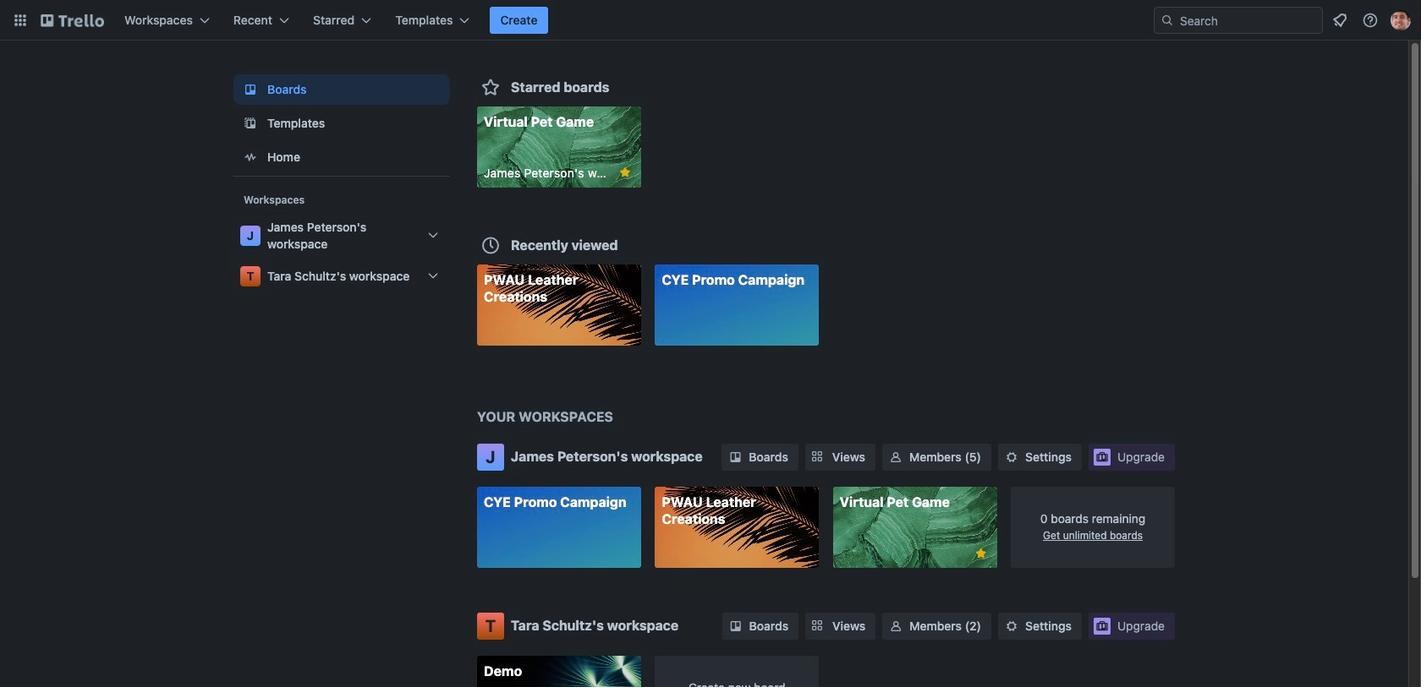 Task type: vqa. For each thing, say whether or not it's contained in the screenshot.
information
no



Task type: describe. For each thing, give the bounding box(es) containing it.
click to unstar this board. it will be removed from your starred list. image
[[618, 165, 633, 180]]

Search field
[[1154, 7, 1323, 34]]

template board image
[[240, 113, 261, 134]]

home image
[[240, 147, 261, 168]]

board image
[[240, 80, 261, 100]]

0 notifications image
[[1330, 10, 1351, 30]]

1 sm image from the left
[[727, 618, 744, 635]]

2 sm image from the left
[[888, 618, 905, 635]]



Task type: locate. For each thing, give the bounding box(es) containing it.
back to home image
[[41, 7, 104, 34]]

open information menu image
[[1362, 12, 1379, 29]]

sm image
[[727, 449, 744, 466], [888, 449, 905, 466], [1004, 449, 1021, 466], [1004, 618, 1021, 635]]

0 horizontal spatial sm image
[[727, 618, 744, 635]]

1 horizontal spatial sm image
[[888, 618, 905, 635]]

primary element
[[0, 0, 1422, 41]]

sm image
[[727, 618, 744, 635], [888, 618, 905, 635]]

search image
[[1161, 14, 1175, 27]]

james peterson (jamespeterson93) image
[[1391, 10, 1411, 30]]



